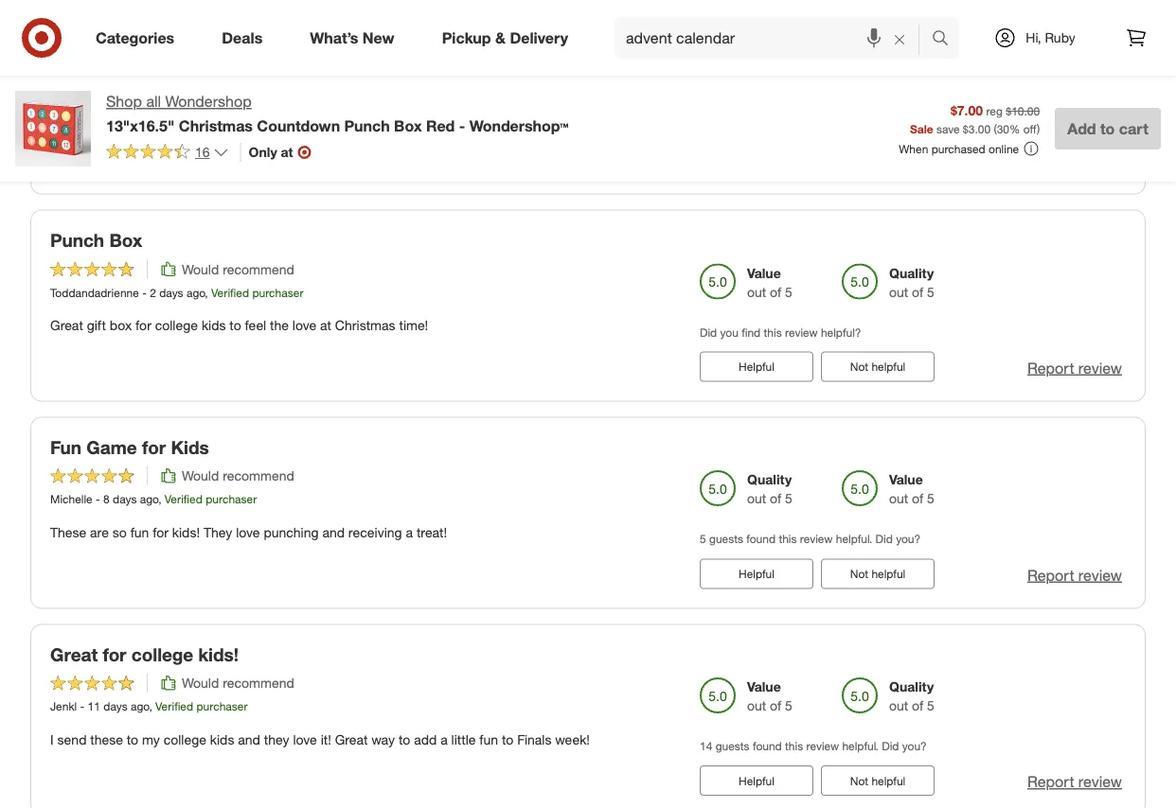Task type: describe. For each thing, give the bounding box(es) containing it.
not for fun game for kids
[[850, 567, 869, 581]]

calendar
[[188, 70, 262, 92]]

send
[[57, 731, 87, 748]]

great for great for college kids!
[[50, 644, 98, 666]]

0 vertical spatial college
[[155, 317, 198, 333]]

quality out of 5 for punch box
[[889, 265, 935, 300]]

1 not helpful from the top
[[850, 153, 906, 167]]

1 vertical spatial value
[[889, 472, 923, 488]]

1 vertical spatial quality
[[747, 472, 792, 488]]

report for fun game for kids
[[1028, 566, 1075, 585]]

this for kids!
[[785, 740, 803, 754]]

krob - 23 hours ago , verified purchaser
[[50, 125, 250, 140]]

1 vertical spatial punch
[[50, 230, 104, 252]]

0 vertical spatial kids
[[202, 317, 226, 333]]

save
[[937, 122, 960, 136]]

helpful. for fun game for kids
[[836, 533, 873, 547]]

deals link
[[206, 17, 286, 59]]

would for great for college kids!
[[182, 675, 219, 692]]

search button
[[924, 17, 969, 63]]

0 horizontal spatial at
[[281, 144, 293, 160]]

fun game for kids
[[50, 437, 209, 459]]

quality for great for college kids!
[[889, 679, 934, 696]]

report review button for fun game for kids
[[1028, 565, 1122, 587]]

report for great for college kids!
[[1028, 774, 1075, 792]]

1 vertical spatial and
[[322, 524, 345, 541]]

for up jenkl - 11 days ago , verified purchaser
[[103, 644, 126, 666]]

toddandadrienne - 2 days ago , verified purchaser
[[50, 285, 303, 300]]

$7.00 reg $10.00 sale save $ 3.00 ( 30 % off )
[[910, 102, 1040, 136]]

delivery
[[510, 28, 568, 47]]

helpful for kids!
[[739, 775, 775, 789]]

i send these to my college kids and they love it! great way to add a little fun to finals week!
[[50, 731, 590, 748]]

- inside shop all wondershop 13"x16.5" christmas countdown punch box red - wondershop™
[[459, 116, 465, 135]]

, for box
[[205, 285, 208, 300]]

1 vertical spatial kids
[[210, 731, 234, 748]]

box
[[110, 317, 132, 333]]

14
[[700, 740, 713, 754]]

advent
[[125, 70, 183, 92]]

would recommend for fun game for kids
[[182, 468, 294, 485]]

days for for
[[104, 700, 128, 714]]

wondershop
[[165, 92, 252, 111]]

purchaser for cool diy advent calendar
[[199, 125, 250, 140]]

%
[[1010, 122, 1021, 136]]

i for cool diy advent calendar
[[50, 157, 54, 173]]

0 horizontal spatial box
[[109, 230, 142, 252]]

0 horizontal spatial fun
[[130, 524, 149, 541]]

jenkl
[[50, 700, 77, 714]]

- for punch box
[[142, 285, 147, 300]]

1 vertical spatial love
[[236, 524, 260, 541]]

$7.00
[[951, 102, 983, 118]]

would for fun game for kids
[[182, 468, 219, 485]]

find
[[742, 325, 761, 339]]

little
[[451, 731, 476, 748]]

, for for
[[149, 700, 152, 714]]

online
[[989, 142, 1019, 156]]

cool diy advent calendar
[[50, 70, 262, 92]]

1 horizontal spatial the
[[164, 157, 183, 173]]

michelle - 8 days ago , verified purchaser
[[50, 493, 257, 507]]

kids
[[171, 437, 209, 459]]

for left kids
[[142, 437, 166, 459]]

what's
[[310, 28, 358, 47]]

to inside add to cart button
[[1101, 119, 1115, 138]]

add to cart button
[[1055, 108, 1161, 150]]

helpful for kids
[[739, 567, 775, 581]]

1 vertical spatial college
[[131, 644, 193, 666]]

punch box
[[50, 230, 142, 252]]

to left my
[[127, 731, 138, 748]]

liked
[[57, 157, 85, 173]]

16
[[195, 144, 210, 160]]

not helpful button for great for college kids!
[[821, 766, 935, 797]]

search
[[924, 30, 969, 49]]

ago for game
[[140, 493, 158, 507]]

guests for great for college kids!
[[716, 740, 750, 754]]

, for game
[[158, 493, 161, 507]]

$10.00
[[1006, 104, 1040, 118]]

i for great for college kids!
[[50, 731, 54, 748]]

are
[[90, 524, 109, 541]]

krob
[[50, 125, 75, 140]]

1 vertical spatial kids!
[[198, 644, 239, 666]]

value out of 5 for punch box
[[747, 265, 793, 300]]

fun
[[50, 437, 82, 459]]

)
[[1037, 122, 1040, 136]]

you
[[720, 325, 739, 339]]

these are so fun for kids! they love punching and receiving a treat!
[[50, 524, 447, 541]]

these
[[50, 524, 86, 541]]

size
[[111, 157, 134, 173]]

13"x16.5"
[[106, 116, 175, 135]]

report review button for great for college kids!
[[1028, 772, 1122, 794]]

(
[[994, 122, 997, 136]]

value for punch box
[[747, 265, 781, 281]]

treat!
[[417, 524, 447, 541]]

my
[[142, 731, 160, 748]]

quality for punch box
[[889, 265, 934, 281]]

this for kids
[[779, 533, 797, 547]]

report review for punch box
[[1028, 359, 1122, 377]]

finals
[[517, 731, 552, 748]]

1 vertical spatial christmas
[[335, 317, 396, 333]]

it
[[212, 157, 220, 173]]

recommend for fun game for kids
[[223, 468, 294, 485]]

add
[[414, 731, 437, 748]]

for down 'michelle - 8 days ago , verified purchaser'
[[153, 524, 169, 541]]

box inside shop all wondershop 13"x16.5" christmas countdown punch box red - wondershop™
[[394, 116, 422, 135]]

gift
[[87, 317, 106, 333]]

great for college kids!
[[50, 644, 239, 666]]

verified for game
[[165, 493, 203, 507]]

to left add
[[399, 731, 410, 748]]

punch inside shop all wondershop 13"x16.5" christmas countdown punch box red - wondershop™
[[344, 116, 390, 135]]

0 horizontal spatial and
[[138, 157, 160, 173]]

0 horizontal spatial a
[[406, 524, 413, 541]]

i liked the size and the fact it is customizable
[[50, 157, 315, 173]]

ago for diy
[[133, 125, 151, 140]]

ago for box
[[187, 285, 205, 300]]

verified for diy
[[158, 125, 196, 140]]

1 vertical spatial quality out of 5
[[747, 472, 793, 507]]

what's new link
[[294, 17, 418, 59]]

quality out of 5 for great for college kids!
[[889, 679, 935, 715]]

deals
[[222, 28, 263, 47]]

1 helpful from the top
[[739, 360, 775, 374]]

would recommend for cool diy advent calendar
[[182, 101, 294, 117]]

1 not from the top
[[850, 153, 869, 167]]

when
[[899, 142, 929, 156]]

image of 13"x16.5" christmas countdown punch box red - wondershop™ image
[[15, 91, 91, 167]]

purchased
[[932, 142, 986, 156]]

feel
[[245, 317, 266, 333]]

pickup
[[442, 28, 491, 47]]

it!
[[321, 731, 331, 748]]

2 vertical spatial and
[[238, 731, 260, 748]]

5 guests found this review helpful. did you?
[[700, 533, 921, 547]]

so
[[112, 524, 127, 541]]

receiving
[[348, 524, 402, 541]]

is
[[223, 157, 233, 173]]

guests for fun game for kids
[[709, 533, 743, 547]]

value out of 5 for great for college kids!
[[747, 679, 793, 715]]

punching
[[264, 524, 319, 541]]

would recommend for punch box
[[182, 261, 294, 277]]

recommend for punch box
[[223, 261, 294, 277]]

week!
[[555, 731, 590, 748]]

ago for for
[[131, 700, 149, 714]]

2
[[150, 285, 156, 300]]

they
[[264, 731, 289, 748]]



Task type: locate. For each thing, give the bounding box(es) containing it.
0 horizontal spatial christmas
[[179, 116, 253, 135]]

recommend for great for college kids!
[[223, 675, 294, 692]]

punch
[[344, 116, 390, 135], [50, 230, 104, 252]]

1 vertical spatial helpful button
[[700, 559, 814, 589]]

not helpful button down 14 guests found this review helpful. did you?
[[821, 766, 935, 797]]

categories link
[[80, 17, 198, 59]]

this
[[764, 325, 782, 339], [779, 533, 797, 547], [785, 740, 803, 754]]

out
[[747, 284, 766, 300], [889, 284, 909, 300], [747, 491, 766, 507], [889, 491, 909, 507], [747, 698, 766, 715], [889, 698, 909, 715]]

fun
[[130, 524, 149, 541], [480, 731, 498, 748]]

would recommend for great for college kids!
[[182, 675, 294, 692]]

at right 'feel'
[[320, 317, 331, 333]]

verified for for
[[155, 700, 193, 714]]

11
[[88, 700, 100, 714]]

would for cool diy advent calendar
[[182, 101, 219, 117]]

a left treat! on the left bottom
[[406, 524, 413, 541]]

not helpful down helpful?
[[850, 360, 906, 374]]

2 vertical spatial great
[[335, 731, 368, 748]]

college right my
[[164, 731, 206, 748]]

1 vertical spatial you?
[[902, 740, 927, 754]]

love for great for college kids!
[[293, 731, 317, 748]]

found for great for college kids!
[[753, 740, 782, 754]]

great right the it!
[[335, 731, 368, 748]]

3 would from the top
[[182, 468, 219, 485]]

not helpful left purchased
[[850, 153, 906, 167]]

1 vertical spatial guests
[[716, 740, 750, 754]]

recommend up they
[[223, 675, 294, 692]]

would up toddandadrienne - 2 days ago , verified purchaser
[[182, 261, 219, 277]]

0 vertical spatial love
[[293, 317, 316, 333]]

1 report review from the top
[[1028, 152, 1122, 170]]

14 guests found this review helpful. did you?
[[700, 740, 927, 754]]

not helpful button for fun game for kids
[[821, 559, 935, 589]]

great gift box for college kids to feel the love at christmas time!
[[50, 317, 428, 333]]

for right the 'box'
[[136, 317, 151, 333]]

1 horizontal spatial box
[[394, 116, 422, 135]]

hours
[[101, 125, 130, 140]]

0 vertical spatial kids!
[[172, 524, 200, 541]]

1 recommend from the top
[[223, 101, 294, 117]]

recommend
[[223, 101, 294, 117], [223, 261, 294, 277], [223, 468, 294, 485], [223, 675, 294, 692]]

at right only
[[281, 144, 293, 160]]

4 report from the top
[[1028, 774, 1075, 792]]

christmas
[[179, 116, 253, 135], [335, 317, 396, 333]]

2 recommend from the top
[[223, 261, 294, 277]]

2 would recommend from the top
[[182, 261, 294, 277]]

love for punch box
[[293, 317, 316, 333]]

, up my
[[149, 700, 152, 714]]

1 vertical spatial days
[[113, 493, 137, 507]]

jenkl - 11 days ago , verified purchaser
[[50, 700, 248, 714]]

michelle
[[50, 493, 93, 507]]

the left size
[[89, 157, 107, 173]]

red
[[426, 116, 455, 135]]

not down helpful?
[[850, 360, 869, 374]]

not left when
[[850, 153, 869, 167]]

found
[[747, 533, 776, 547], [753, 740, 782, 754]]

1 vertical spatial a
[[441, 731, 448, 748]]

ago right "hours"
[[133, 125, 151, 140]]

days right 2
[[159, 285, 183, 300]]

would recommend up great gift box for college kids to feel the love at christmas time!
[[182, 261, 294, 277]]

pickup & delivery
[[442, 28, 568, 47]]

0 vertical spatial helpful button
[[700, 352, 814, 382]]

cart
[[1119, 119, 1149, 138]]

0 vertical spatial at
[[281, 144, 293, 160]]

verified down kids
[[165, 493, 203, 507]]

cool
[[50, 70, 90, 92]]

2 i from the top
[[50, 731, 54, 748]]

and left they
[[238, 731, 260, 748]]

2 horizontal spatial and
[[322, 524, 345, 541]]

the left fact
[[164, 157, 183, 173]]

, for diy
[[151, 125, 155, 140]]

ago up my
[[131, 700, 149, 714]]

verified up 16 link on the top left of page
[[158, 125, 196, 140]]

value for great for college kids!
[[747, 679, 781, 696]]

0 vertical spatial guests
[[709, 533, 743, 547]]

college
[[155, 317, 198, 333], [131, 644, 193, 666], [164, 731, 206, 748]]

a right add
[[441, 731, 448, 748]]

did
[[700, 325, 717, 339], [876, 533, 893, 547], [882, 740, 899, 754]]

1 horizontal spatial fun
[[480, 731, 498, 748]]

would down calendar
[[182, 101, 219, 117]]

college up jenkl - 11 days ago , verified purchaser
[[131, 644, 193, 666]]

0 vertical spatial helpful
[[739, 360, 775, 374]]

recommend for cool diy advent calendar
[[223, 101, 294, 117]]

helpful?
[[821, 325, 861, 339]]

toddandadrienne
[[50, 285, 139, 300]]

would down kids
[[182, 468, 219, 485]]

wondershop™
[[470, 116, 569, 135]]

2 horizontal spatial the
[[270, 317, 289, 333]]

3 helpful from the top
[[739, 775, 775, 789]]

3 report review button from the top
[[1028, 565, 1122, 587]]

1 helpful from the top
[[872, 153, 906, 167]]

2 helpful button from the top
[[700, 559, 814, 589]]

helpful for punch box
[[872, 360, 906, 374]]

punch right countdown
[[344, 116, 390, 135]]

love right 'feel'
[[293, 317, 316, 333]]

you? for great for college kids!
[[902, 740, 927, 754]]

2 would from the top
[[182, 261, 219, 277]]

4 report review from the top
[[1028, 774, 1122, 792]]

you?
[[896, 533, 921, 547], [902, 740, 927, 754]]

0 vertical spatial quality out of 5
[[889, 265, 935, 300]]

college down toddandadrienne - 2 days ago , verified purchaser
[[155, 317, 198, 333]]

would up jenkl - 11 days ago , verified purchaser
[[182, 675, 219, 692]]

- for fun game for kids
[[96, 493, 100, 507]]

helpful
[[739, 360, 775, 374], [739, 567, 775, 581], [739, 775, 775, 789]]

review
[[1079, 152, 1122, 170], [785, 325, 818, 339], [1079, 359, 1122, 377], [800, 533, 833, 547], [1079, 566, 1122, 585], [807, 740, 839, 754], [1079, 774, 1122, 792]]

christmas left time!
[[335, 317, 396, 333]]

found for fun game for kids
[[747, 533, 776, 547]]

helpful down find
[[739, 360, 775, 374]]

3 would recommend from the top
[[182, 468, 294, 485]]

you? for fun game for kids
[[896, 533, 921, 547]]

helpful. for great for college kids!
[[842, 740, 879, 754]]

did for great for college kids!
[[882, 740, 899, 754]]

1 report from the top
[[1028, 152, 1075, 170]]

3 helpful from the top
[[872, 567, 906, 581]]

3 not helpful from the top
[[850, 567, 906, 581]]

0 vertical spatial christmas
[[179, 116, 253, 135]]

purchaser for great for college kids!
[[197, 700, 248, 714]]

days for box
[[159, 285, 183, 300]]

pickup & delivery link
[[426, 17, 592, 59]]

0 vertical spatial value out of 5
[[747, 265, 793, 300]]

- for great for college kids!
[[80, 700, 85, 714]]

16 link
[[106, 143, 229, 165]]

0 vertical spatial and
[[138, 157, 160, 173]]

all
[[146, 92, 161, 111]]

to
[[1101, 119, 1115, 138], [230, 317, 241, 333], [127, 731, 138, 748], [399, 731, 410, 748], [502, 731, 514, 748]]

2 vertical spatial this
[[785, 740, 803, 754]]

helpful button down 14
[[700, 766, 814, 797]]

1 vertical spatial great
[[50, 644, 98, 666]]

helpful.
[[836, 533, 873, 547], [842, 740, 879, 754]]

2 not helpful button from the top
[[821, 352, 935, 382]]

did for fun game for kids
[[876, 533, 893, 547]]

23
[[85, 125, 98, 140]]

4 report review button from the top
[[1028, 772, 1122, 794]]

not helpful button down sale
[[821, 145, 935, 175]]

4 helpful from the top
[[872, 775, 906, 789]]

only
[[249, 144, 277, 160]]

2 not helpful from the top
[[850, 360, 906, 374]]

ago right 8
[[140, 493, 158, 507]]

christmas down wondershop at the top left of page
[[179, 116, 253, 135]]

kids left they
[[210, 731, 234, 748]]

purchaser up 'feel'
[[252, 285, 303, 300]]

not down 14 guests found this review helpful. did you?
[[850, 775, 869, 789]]

what's new
[[310, 28, 395, 47]]

2 vertical spatial quality
[[889, 679, 934, 696]]

new
[[363, 28, 395, 47]]

1 vertical spatial did
[[876, 533, 893, 547]]

1 horizontal spatial and
[[238, 731, 260, 748]]

helpful button down find
[[700, 352, 814, 382]]

days for game
[[113, 493, 137, 507]]

report review for fun game for kids
[[1028, 566, 1122, 585]]

4 would recommend from the top
[[182, 675, 294, 692]]

0 vertical spatial helpful.
[[836, 533, 873, 547]]

3 recommend from the top
[[223, 468, 294, 485]]

report review button for punch box
[[1028, 358, 1122, 379]]

- left 11
[[80, 700, 85, 714]]

2 vertical spatial college
[[164, 731, 206, 748]]

3.00
[[969, 122, 991, 136]]

3 not from the top
[[850, 567, 869, 581]]

game
[[86, 437, 137, 459]]

purchaser up 16
[[199, 125, 250, 140]]

8
[[103, 493, 110, 507]]

1 vertical spatial box
[[109, 230, 142, 252]]

, up 16 link on the top left of page
[[151, 125, 155, 140]]

love right they
[[236, 524, 260, 541]]

4 would from the top
[[182, 675, 219, 692]]

would recommend down kids
[[182, 468, 294, 485]]

not helpful down 14 guests found this review helpful. did you?
[[850, 775, 906, 789]]

1 helpful button from the top
[[700, 352, 814, 382]]

0 vertical spatial fun
[[130, 524, 149, 541]]

0 vertical spatial you?
[[896, 533, 921, 547]]

1 vertical spatial at
[[320, 317, 331, 333]]

ago right 2
[[187, 285, 205, 300]]

kids left 'feel'
[[202, 317, 226, 333]]

1 vertical spatial helpful
[[739, 567, 775, 581]]

helpful down 5 guests found this review helpful. did you?
[[739, 567, 775, 581]]

quality
[[889, 265, 934, 281], [747, 472, 792, 488], [889, 679, 934, 696]]

i
[[50, 157, 54, 173], [50, 731, 54, 748]]

2 vertical spatial helpful button
[[700, 766, 814, 797]]

1 would recommend from the top
[[182, 101, 294, 117]]

2 report from the top
[[1028, 359, 1075, 377]]

purchaser for fun game for kids
[[206, 493, 257, 507]]

not helpful button for punch box
[[821, 352, 935, 382]]

to left 'feel'
[[230, 317, 241, 333]]

2 vertical spatial days
[[104, 700, 128, 714]]

,
[[151, 125, 155, 140], [205, 285, 208, 300], [158, 493, 161, 507], [149, 700, 152, 714]]

and right size
[[138, 157, 160, 173]]

kids! up jenkl - 11 days ago , verified purchaser
[[198, 644, 239, 666]]

purchaser down 'great for college kids!'
[[197, 700, 248, 714]]

2 report review button from the top
[[1028, 358, 1122, 379]]

not helpful button down 5 guests found this review helpful. did you?
[[821, 559, 935, 589]]

to left the finals
[[502, 731, 514, 748]]

off
[[1024, 122, 1037, 136]]

did you find this review helpful?
[[700, 325, 861, 339]]

the right 'feel'
[[270, 317, 289, 333]]

i left the send
[[50, 731, 54, 748]]

- left 23
[[78, 125, 82, 140]]

3 report review from the top
[[1028, 566, 1122, 585]]

1 horizontal spatial christmas
[[335, 317, 396, 333]]

love
[[293, 317, 316, 333], [236, 524, 260, 541], [293, 731, 317, 748]]

not helpful for punch box
[[850, 360, 906, 374]]

2 vertical spatial value out of 5
[[747, 679, 793, 715]]

1 not helpful button from the top
[[821, 145, 935, 175]]

add to cart
[[1068, 119, 1149, 138]]

not helpful
[[850, 153, 906, 167], [850, 360, 906, 374], [850, 567, 906, 581], [850, 775, 906, 789]]

would for punch box
[[182, 261, 219, 277]]

1 vertical spatial this
[[779, 533, 797, 547]]

punch up "toddandadrienne"
[[50, 230, 104, 252]]

only at
[[249, 144, 293, 160]]

1 vertical spatial fun
[[480, 731, 498, 748]]

would recommend down calendar
[[182, 101, 294, 117]]

- left 2
[[142, 285, 147, 300]]

0 vertical spatial this
[[764, 325, 782, 339]]

2 vertical spatial quality out of 5
[[889, 679, 935, 715]]

3 not helpful button from the top
[[821, 559, 935, 589]]

, up great gift box for college kids to feel the love at christmas time!
[[205, 285, 208, 300]]

2 vertical spatial helpful
[[739, 775, 775, 789]]

0 vertical spatial value
[[747, 265, 781, 281]]

helpful for great for college kids!
[[872, 775, 906, 789]]

helpful
[[872, 153, 906, 167], [872, 360, 906, 374], [872, 567, 906, 581], [872, 775, 906, 789]]

helpful for fun game for kids
[[872, 567, 906, 581]]

2 vertical spatial value
[[747, 679, 781, 696]]

helpful down 14 guests found this review helpful. did you?
[[739, 775, 775, 789]]

verified up my
[[155, 700, 193, 714]]

3 helpful button from the top
[[700, 766, 814, 797]]

report review for great for college kids!
[[1028, 774, 1122, 792]]

recommend up only
[[223, 101, 294, 117]]

2 helpful from the top
[[872, 360, 906, 374]]

1 would from the top
[[182, 101, 219, 117]]

0 vertical spatial found
[[747, 533, 776, 547]]

helpful button for kids
[[700, 559, 814, 589]]

5
[[785, 284, 793, 300], [927, 284, 935, 300], [785, 491, 793, 507], [927, 491, 935, 507], [700, 533, 706, 547], [785, 698, 793, 715], [927, 698, 935, 715]]

not for punch box
[[850, 360, 869, 374]]

these
[[90, 731, 123, 748]]

verified up great gift box for college kids to feel the love at christmas time!
[[211, 285, 249, 300]]

box
[[394, 116, 422, 135], [109, 230, 142, 252]]

helpful button for kids!
[[700, 766, 814, 797]]

box up "toddandadrienne"
[[109, 230, 142, 252]]

not helpful for great for college kids!
[[850, 775, 906, 789]]

guests
[[709, 533, 743, 547], [716, 740, 750, 754]]

0 vertical spatial quality
[[889, 265, 934, 281]]

kids
[[202, 317, 226, 333], [210, 731, 234, 748]]

not helpful for fun game for kids
[[850, 567, 906, 581]]

i left liked
[[50, 157, 54, 173]]

2 not from the top
[[850, 360, 869, 374]]

great left gift
[[50, 317, 83, 333]]

not down 5 guests found this review helpful. did you?
[[850, 567, 869, 581]]

box left red
[[394, 116, 422, 135]]

1 report review button from the top
[[1028, 150, 1122, 172]]

for
[[136, 317, 151, 333], [142, 437, 166, 459], [153, 524, 169, 541], [103, 644, 126, 666]]

report for punch box
[[1028, 359, 1075, 377]]

quality out of 5
[[889, 265, 935, 300], [747, 472, 793, 507], [889, 679, 935, 715]]

0 vertical spatial a
[[406, 524, 413, 541]]

4 recommend from the top
[[223, 675, 294, 692]]

ago
[[133, 125, 151, 140], [187, 285, 205, 300], [140, 493, 158, 507], [131, 700, 149, 714]]

hi, ruby
[[1026, 29, 1076, 46]]

ruby
[[1045, 29, 1076, 46]]

2 helpful from the top
[[739, 567, 775, 581]]

2 report review from the top
[[1028, 359, 1122, 377]]

recommend up these are so fun for kids! they love punching and receiving a treat! on the left of page
[[223, 468, 294, 485]]

hi,
[[1026, 29, 1042, 46]]

would recommend up they
[[182, 675, 294, 692]]

they
[[204, 524, 232, 541]]

when purchased online
[[899, 142, 1019, 156]]

countdown
[[257, 116, 340, 135]]

4 not helpful from the top
[[850, 775, 906, 789]]

1 vertical spatial found
[[753, 740, 782, 754]]

helpful button down 5 guests found this review helpful. did you?
[[700, 559, 814, 589]]

0 vertical spatial days
[[159, 285, 183, 300]]

, right 8
[[158, 493, 161, 507]]

- for cool diy advent calendar
[[78, 125, 82, 140]]

purchaser for punch box
[[252, 285, 303, 300]]

not for great for college kids!
[[850, 775, 869, 789]]

report
[[1028, 152, 1075, 170], [1028, 359, 1075, 377], [1028, 566, 1075, 585], [1028, 774, 1075, 792]]

not helpful down 5 guests found this review helpful. did you?
[[850, 567, 906, 581]]

purchaser up they
[[206, 493, 257, 507]]

great
[[50, 317, 83, 333], [50, 644, 98, 666], [335, 731, 368, 748]]

1 horizontal spatial at
[[320, 317, 331, 333]]

0 vertical spatial great
[[50, 317, 83, 333]]

1 vertical spatial helpful.
[[842, 740, 879, 754]]

2 vertical spatial did
[[882, 740, 899, 754]]

- right red
[[459, 116, 465, 135]]

great up jenkl
[[50, 644, 98, 666]]

fact
[[186, 157, 209, 173]]

sale
[[910, 122, 934, 136]]

of
[[770, 284, 782, 300], [912, 284, 924, 300], [770, 491, 782, 507], [912, 491, 924, 507], [770, 698, 782, 715], [912, 698, 924, 715]]

love left the it!
[[293, 731, 317, 748]]

1 vertical spatial value out of 5
[[889, 472, 935, 507]]

0 vertical spatial punch
[[344, 116, 390, 135]]

christmas inside shop all wondershop 13"x16.5" christmas countdown punch box red - wondershop™
[[179, 116, 253, 135]]

shop
[[106, 92, 142, 111]]

2 vertical spatial love
[[293, 731, 317, 748]]

fun right little
[[480, 731, 498, 748]]

fun right so
[[130, 524, 149, 541]]

What can we help you find? suggestions appear below search field
[[615, 17, 937, 59]]

verified for box
[[211, 285, 249, 300]]

and
[[138, 157, 160, 173], [322, 524, 345, 541], [238, 731, 260, 748]]

time!
[[399, 317, 428, 333]]

would
[[182, 101, 219, 117], [182, 261, 219, 277], [182, 468, 219, 485], [182, 675, 219, 692]]

days right 11
[[104, 700, 128, 714]]

great for great gift box for college kids to feel the love at christmas time!
[[50, 317, 83, 333]]

categories
[[96, 28, 174, 47]]

recommend up 'feel'
[[223, 261, 294, 277]]

1 vertical spatial i
[[50, 731, 54, 748]]

1 horizontal spatial a
[[441, 731, 448, 748]]

to right add
[[1101, 119, 1115, 138]]

days right 8
[[113, 493, 137, 507]]

kids!
[[172, 524, 200, 541], [198, 644, 239, 666]]

0 vertical spatial did
[[700, 325, 717, 339]]

0 horizontal spatial the
[[89, 157, 107, 173]]

0 horizontal spatial punch
[[50, 230, 104, 252]]

- left 8
[[96, 493, 100, 507]]

1 i from the top
[[50, 157, 54, 173]]

4 not helpful button from the top
[[821, 766, 935, 797]]

$
[[963, 122, 969, 136]]

0 vertical spatial i
[[50, 157, 54, 173]]

and left 'receiving'
[[322, 524, 345, 541]]

3 report from the top
[[1028, 566, 1075, 585]]

4 not from the top
[[850, 775, 869, 789]]

helpful button
[[700, 352, 814, 382], [700, 559, 814, 589], [700, 766, 814, 797]]

not helpful button down helpful?
[[821, 352, 935, 382]]

add
[[1068, 119, 1096, 138]]

way
[[372, 731, 395, 748]]

0 vertical spatial box
[[394, 116, 422, 135]]

1 horizontal spatial punch
[[344, 116, 390, 135]]

kids! left they
[[172, 524, 200, 541]]



Task type: vqa. For each thing, say whether or not it's contained in the screenshot.
'Fall' to the left
no



